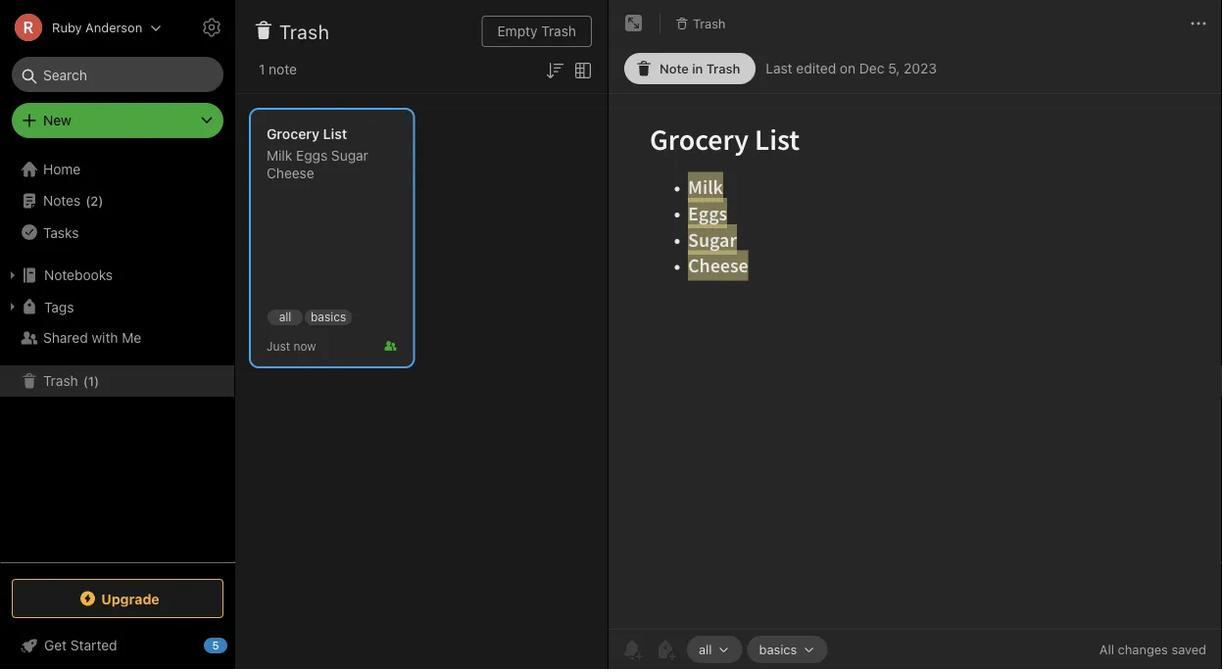 Task type: describe. For each thing, give the bounding box(es) containing it.
started
[[70, 638, 117, 654]]

anderson
[[85, 20, 142, 35]]

trash down shared
[[43, 373, 78, 389]]

trash up note
[[279, 20, 330, 43]]

note in trash
[[660, 61, 740, 76]]

all button
[[687, 636, 742, 663]]

get started
[[44, 638, 117, 654]]

tasks
[[43, 224, 79, 240]]

eggs
[[296, 147, 327, 164]]

now
[[293, 339, 316, 353]]

home
[[43, 161, 81, 177]]

expand notebooks image
[[5, 268, 21, 283]]

expand tags image
[[5, 299, 21, 315]]

saved
[[1172, 642, 1206, 657]]

( for notes
[[85, 193, 90, 208]]

2
[[90, 193, 98, 208]]

5,
[[888, 60, 900, 76]]

basics Tag actions field
[[797, 643, 816, 657]]

note window element
[[609, 0, 1222, 669]]

all
[[1099, 642, 1114, 657]]

ruby
[[52, 20, 82, 35]]

upgrade
[[101, 591, 159, 607]]

dec
[[859, 60, 884, 76]]

me
[[122, 330, 141, 346]]

note
[[660, 61, 689, 76]]

Account field
[[0, 8, 162, 47]]

trash inside trash button
[[693, 16, 726, 30]]

all changes saved
[[1099, 642, 1206, 657]]

More actions field
[[1187, 8, 1210, 39]]

edited
[[796, 60, 836, 76]]

trash ( 1 )
[[43, 373, 99, 389]]

tags button
[[0, 291, 234, 322]]

just
[[267, 339, 290, 353]]

all Tag actions field
[[712, 643, 731, 657]]

Sort options field
[[543, 57, 566, 82]]

Search text field
[[25, 57, 210, 92]]

with
[[92, 330, 118, 346]]

Note Editor text field
[[609, 94, 1222, 629]]

0 vertical spatial 1
[[259, 61, 265, 77]]

1 note
[[259, 61, 297, 77]]

trash right in
[[706, 61, 740, 76]]

home link
[[0, 154, 235, 185]]

add a reminder image
[[620, 638, 644, 662]]

trash inside empty trash 'button'
[[541, 23, 576, 39]]

1 inside the trash ( 1 )
[[88, 374, 94, 388]]

shared with me
[[43, 330, 141, 346]]

ruby anderson
[[52, 20, 142, 35]]

more actions image
[[1187, 12, 1210, 35]]



Task type: locate. For each thing, give the bounding box(es) containing it.
click to collapse image
[[228, 633, 243, 657]]

) down shared with me
[[94, 374, 99, 388]]

basics right all tag actions field
[[759, 642, 797, 657]]

empty trash
[[497, 23, 576, 39]]

all inside button
[[699, 642, 712, 657]]

in
[[692, 61, 703, 76]]

1 left note
[[259, 61, 265, 77]]

settings image
[[200, 16, 223, 39]]

1 vertical spatial (
[[83, 374, 88, 388]]

tree containing home
[[0, 154, 235, 562]]

basics up now
[[311, 310, 346, 324]]

all
[[279, 310, 291, 324], [699, 642, 712, 657]]

on
[[840, 60, 856, 76]]

empty
[[497, 23, 538, 39]]

1 vertical spatial 1
[[88, 374, 94, 388]]

0 horizontal spatial all
[[279, 310, 291, 324]]

shared with me link
[[0, 322, 234, 354]]

trash up note in trash
[[693, 16, 726, 30]]

tasks button
[[0, 217, 234, 248]]

1 vertical spatial all
[[699, 642, 712, 657]]

empty trash button
[[482, 16, 592, 47]]

1 vertical spatial basics
[[759, 642, 797, 657]]

) for trash
[[94, 374, 99, 388]]

basics
[[311, 310, 346, 324], [759, 642, 797, 657]]

0 vertical spatial )
[[98, 193, 103, 208]]

milk
[[267, 147, 292, 164]]

grocery
[[267, 126, 320, 142]]

1 horizontal spatial 1
[[259, 61, 265, 77]]

grocery list milk eggs sugar cheese
[[267, 126, 368, 181]]

all right the add tag image
[[699, 642, 712, 657]]

2023
[[904, 60, 937, 76]]

0 horizontal spatial basics
[[311, 310, 346, 324]]

notes ( 2 )
[[43, 193, 103, 209]]

new
[[43, 112, 71, 128]]

expand note image
[[622, 12, 646, 35]]

last edited on dec 5, 2023
[[766, 60, 937, 76]]

0 vertical spatial all
[[279, 310, 291, 324]]

)
[[98, 193, 103, 208], [94, 374, 99, 388]]

( down shared with me
[[83, 374, 88, 388]]

0 vertical spatial basics
[[311, 310, 346, 324]]

( right notes
[[85, 193, 90, 208]]

cheese
[[267, 165, 314, 181]]

( inside the trash ( 1 )
[[83, 374, 88, 388]]

all up just now
[[279, 310, 291, 324]]

0 vertical spatial (
[[85, 193, 90, 208]]

sugar
[[331, 147, 368, 164]]

trash
[[693, 16, 726, 30], [279, 20, 330, 43], [541, 23, 576, 39], [706, 61, 740, 76], [43, 373, 78, 389]]

notebooks
[[44, 267, 113, 283]]

None search field
[[25, 57, 210, 92]]

trash up the sort options field
[[541, 23, 576, 39]]

new button
[[12, 103, 223, 138]]

upgrade button
[[12, 579, 223, 618]]

0 horizontal spatial 1
[[88, 374, 94, 388]]

) inside the trash ( 1 )
[[94, 374, 99, 388]]

1 horizontal spatial basics
[[759, 642, 797, 657]]

) down home link
[[98, 193, 103, 208]]

tags
[[44, 299, 74, 315]]

View options field
[[566, 57, 595, 82]]

shared
[[43, 330, 88, 346]]

just now
[[267, 339, 316, 353]]

note
[[269, 61, 297, 77]]

1 horizontal spatial all
[[699, 642, 712, 657]]

basics inside button
[[759, 642, 797, 657]]

Help and Learning task checklist field
[[0, 630, 235, 662]]

list
[[323, 126, 347, 142]]

(
[[85, 193, 90, 208], [83, 374, 88, 388]]

tree
[[0, 154, 235, 562]]

1 down shared with me
[[88, 374, 94, 388]]

basics button
[[747, 636, 827, 663]]

1 vertical spatial )
[[94, 374, 99, 388]]

add tag image
[[654, 638, 677, 662]]

5
[[212, 639, 219, 652]]

) inside notes ( 2 )
[[98, 193, 103, 208]]

) for notes
[[98, 193, 103, 208]]

changes
[[1118, 642, 1168, 657]]

get
[[44, 638, 67, 654]]

last
[[766, 60, 792, 76]]

notebooks link
[[0, 260, 234, 291]]

( for trash
[[83, 374, 88, 388]]

( inside notes ( 2 )
[[85, 193, 90, 208]]

1
[[259, 61, 265, 77], [88, 374, 94, 388]]

trash button
[[668, 10, 733, 37]]

notes
[[43, 193, 81, 209]]



Task type: vqa. For each thing, say whether or not it's contained in the screenshot.
(
yes



